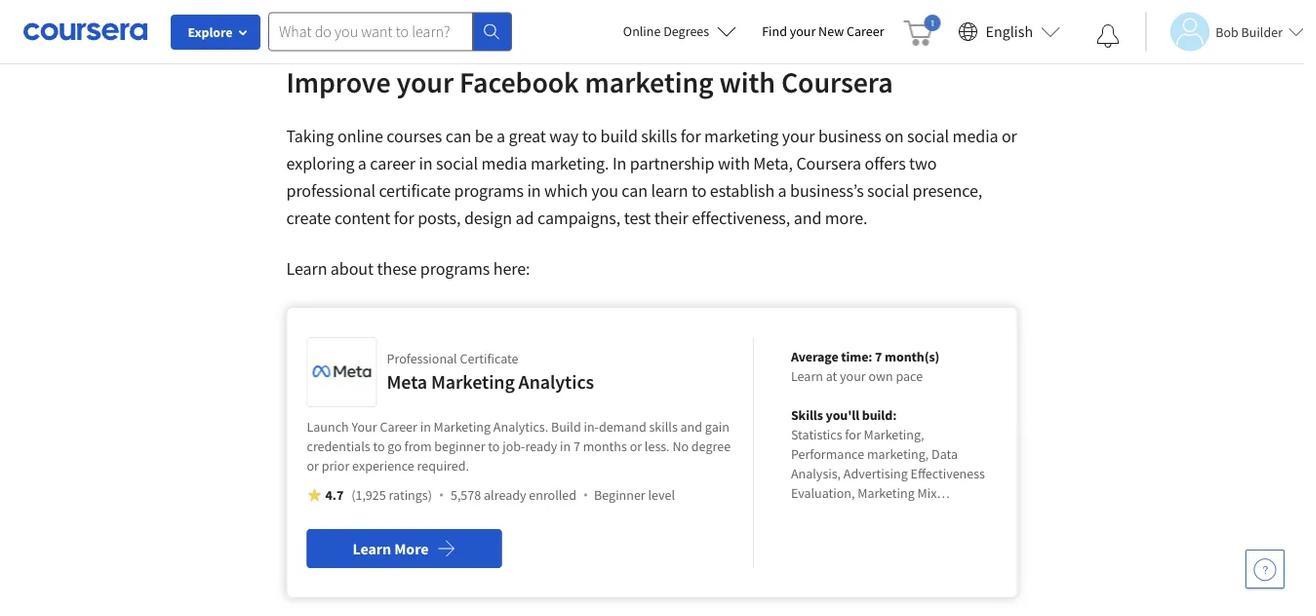 Task type: vqa. For each thing, say whether or not it's contained in the screenshot.
No
yes



Task type: locate. For each thing, give the bounding box(es) containing it.
explore
[[188, 23, 233, 41]]

1 vertical spatial for
[[394, 207, 414, 229]]

to left "go"
[[373, 438, 385, 456]]

(1,925
[[351, 487, 386, 504]]

programs up design
[[454, 180, 524, 202]]

1 vertical spatial 7
[[574, 438, 581, 456]]

2 horizontal spatial a
[[778, 180, 787, 202]]

a right be
[[497, 125, 505, 147]]

pace
[[896, 368, 923, 385]]

2 horizontal spatial or
[[1002, 125, 1017, 147]]

help center image
[[1254, 558, 1277, 582]]

1 horizontal spatial and
[[794, 207, 822, 229]]

media down be
[[482, 153, 527, 175]]

a down 'online'
[[358, 153, 367, 175]]

certificate up analytics.
[[460, 350, 519, 368]]

or inside 'taking online courses can be a great way to build skills for marketing your business on social media or exploring a career in social media marketing. in partnership with meta, coursera offers two professional certificate programs in which you can learn to establish a business's social presence, create content for posts, design ad campaigns, test their effectiveness, and more.'
[[1002, 125, 1017, 147]]

coursera inside 'taking online courses can be a great way to build skills for marketing your business on social media or exploring a career in social media marketing. in partnership with meta, coursera offers two professional certificate programs in which you can learn to establish a business's social presence, create content for posts, design ad campaigns, test their effectiveness, and more.'
[[797, 153, 862, 175]]

0 vertical spatial programs
[[454, 180, 524, 202]]

coursera down new
[[781, 63, 893, 100]]

1 vertical spatial can
[[622, 180, 648, 202]]

your inside 'taking online courses can be a great way to build skills for marketing your business on social media or exploring a career in social media marketing. in partnership with meta, coursera offers two professional certificate programs in which you can learn to establish a business's social presence, create content for posts, design ad campaigns, test their effectiveness, and more.'
[[782, 125, 815, 147]]

0 vertical spatial or
[[1002, 125, 1017, 147]]

can
[[446, 125, 472, 147], [622, 180, 648, 202]]

media up the presence,
[[953, 125, 999, 147]]

7
[[875, 348, 883, 366], [574, 438, 581, 456]]

professional inside 'taking online courses can be a great way to build skills for marketing your business on social media or exploring a career in social media marketing. in partnership with meta, coursera offers two professional certificate programs in which you can learn to establish a business's social presence, create content for posts, design ad campaigns, test their effectiveness, and more.'
[[286, 180, 376, 202]]

can up test
[[622, 180, 648, 202]]

2 vertical spatial learn
[[353, 540, 391, 559]]

demand
[[599, 419, 647, 436]]

0 vertical spatial marketing
[[431, 370, 515, 395]]

your
[[790, 22, 816, 40], [397, 63, 454, 100], [782, 125, 815, 147], [840, 368, 866, 385]]

1 horizontal spatial professional
[[387, 350, 457, 368]]

social
[[908, 125, 950, 147], [436, 153, 478, 175], [868, 180, 910, 202]]

your up courses
[[397, 63, 454, 100]]

marketing down online
[[585, 63, 714, 100]]

design
[[464, 207, 512, 229]]

0 vertical spatial coursera
[[781, 63, 893, 100]]

and inside launch your career in marketing analytics. build in-demand skills and gain credentials to go from beginner to job-ready in 7 months or less. no degree or prior experience required.
[[681, 419, 703, 436]]

professional up the meta
[[387, 350, 457, 368]]

career right new
[[847, 22, 885, 40]]

go
[[388, 438, 402, 456]]

0 vertical spatial certificate
[[379, 180, 451, 202]]

be
[[475, 125, 493, 147]]

coursera
[[781, 63, 893, 100], [797, 153, 862, 175]]

career
[[847, 22, 885, 40], [380, 419, 418, 436]]

5,578 already enrolled
[[451, 487, 577, 504]]

1 horizontal spatial for
[[681, 125, 701, 147]]

2 vertical spatial social
[[868, 180, 910, 202]]

None search field
[[268, 12, 512, 51]]

and up no
[[681, 419, 703, 436]]

your up meta,
[[782, 125, 815, 147]]

launch
[[307, 419, 349, 436]]

a down meta,
[[778, 180, 787, 202]]

professional inside professional certificate meta marketing analytics
[[387, 350, 457, 368]]

0 horizontal spatial a
[[358, 153, 367, 175]]

and down business's
[[794, 207, 822, 229]]

english button
[[951, 0, 1069, 63]]

skills inside 'taking online courses can be a great way to build skills for marketing your business on social media or exploring a career in social media marketing. in partnership with meta, coursera offers two professional certificate programs in which you can learn to establish a business's social presence, create content for posts, design ad campaigns, test their effectiveness, and more.'
[[641, 125, 677, 147]]

1 vertical spatial and
[[681, 419, 703, 436]]

improve
[[286, 63, 391, 100]]

0 vertical spatial 7
[[875, 348, 883, 366]]

professional
[[286, 180, 376, 202], [387, 350, 457, 368]]

1 horizontal spatial 7
[[875, 348, 883, 366]]

for up "partnership"
[[681, 125, 701, 147]]

meta image
[[313, 343, 371, 402]]

gain
[[705, 419, 730, 436]]

for left posts, on the top left
[[394, 207, 414, 229]]

your down time:
[[840, 368, 866, 385]]

skills up the less.
[[649, 419, 678, 436]]

career
[[370, 153, 416, 175]]

or
[[1002, 125, 1017, 147], [630, 438, 642, 456], [307, 458, 319, 475]]

1 vertical spatial or
[[630, 438, 642, 456]]

to right learn
[[692, 180, 707, 202]]

0 vertical spatial skills
[[641, 125, 677, 147]]

build
[[551, 419, 581, 436]]

0 vertical spatial social
[[908, 125, 950, 147]]

0 horizontal spatial certificate
[[379, 180, 451, 202]]

way
[[550, 125, 579, 147]]

1 horizontal spatial certificate
[[460, 350, 519, 368]]

learn down average
[[791, 368, 823, 385]]

professional down exploring
[[286, 180, 376, 202]]

a
[[497, 125, 505, 147], [358, 153, 367, 175], [778, 180, 787, 202]]

coursera up business's
[[797, 153, 862, 175]]

0 vertical spatial career
[[847, 22, 885, 40]]

to right way
[[582, 125, 597, 147]]

in up the from
[[420, 419, 431, 436]]

learn inside button
[[353, 540, 391, 559]]

skills up "partnership"
[[641, 125, 677, 147]]

less.
[[645, 438, 670, 456]]

1 horizontal spatial a
[[497, 125, 505, 147]]

skills
[[791, 407, 823, 424]]

coursera image
[[23, 16, 147, 47]]

0 vertical spatial a
[[497, 125, 505, 147]]

programs
[[454, 180, 524, 202], [420, 258, 490, 280]]

1 horizontal spatial learn
[[353, 540, 391, 559]]

to
[[582, 125, 597, 147], [692, 180, 707, 202], [373, 438, 385, 456], [488, 438, 500, 456]]

0 horizontal spatial learn
[[286, 258, 327, 280]]

What do you want to learn? text field
[[268, 12, 473, 51]]

social up "two"
[[908, 125, 950, 147]]

0 vertical spatial and
[[794, 207, 822, 229]]

learn more button
[[307, 530, 502, 569]]

1 vertical spatial career
[[380, 419, 418, 436]]

1 vertical spatial learn
[[791, 368, 823, 385]]

exploring
[[286, 153, 355, 175]]

required.
[[417, 458, 469, 475]]

0 vertical spatial learn
[[286, 258, 327, 280]]

1 vertical spatial marketing
[[434, 419, 491, 436]]

2 vertical spatial a
[[778, 180, 787, 202]]

in down build
[[560, 438, 571, 456]]

0 horizontal spatial professional
[[286, 180, 376, 202]]

your
[[352, 419, 377, 436]]

0 horizontal spatial 7
[[574, 438, 581, 456]]

online
[[623, 22, 661, 40]]

career up "go"
[[380, 419, 418, 436]]

0 vertical spatial professional
[[286, 180, 376, 202]]

1 vertical spatial marketing
[[705, 125, 779, 147]]

7 up "own"
[[875, 348, 883, 366]]

1 vertical spatial certificate
[[460, 350, 519, 368]]

1 vertical spatial skills
[[649, 419, 678, 436]]

learn
[[286, 258, 327, 280], [791, 368, 823, 385], [353, 540, 391, 559]]

1 vertical spatial professional
[[387, 350, 457, 368]]

ratings)
[[389, 487, 432, 504]]

4.7 (1,925 ratings)
[[325, 487, 432, 504]]

improve your facebook marketing with coursera
[[286, 63, 899, 100]]

marketing
[[431, 370, 515, 395], [434, 419, 491, 436]]

taking online courses can be a great way to build skills for marketing your business on social media or exploring a career in social media marketing. in partnership with meta, coursera offers two professional certificate programs in which you can learn to establish a business's social presence, create content for posts, design ad campaigns, test their effectiveness, and more.
[[286, 125, 1017, 229]]

certificate down the 'career'
[[379, 180, 451, 202]]

0 horizontal spatial for
[[394, 207, 414, 229]]

social down be
[[436, 153, 478, 175]]

marketing inside launch your career in marketing analytics. build in-demand skills and gain credentials to go from beginner to job-ready in 7 months or less. no degree or prior experience required.
[[434, 419, 491, 436]]

1 vertical spatial media
[[482, 153, 527, 175]]

presence,
[[913, 180, 983, 202]]

learn about these programs here:
[[286, 258, 537, 280]]

skills you'll build:
[[791, 407, 897, 424]]

2 horizontal spatial learn
[[791, 368, 823, 385]]

taking
[[286, 125, 334, 147]]

marketing up meta,
[[705, 125, 779, 147]]

with down find
[[720, 63, 776, 100]]

credentials
[[307, 438, 370, 456]]

online degrees button
[[608, 10, 752, 53]]

analytics.
[[494, 419, 549, 436]]

1 horizontal spatial media
[[953, 125, 999, 147]]

7 down build
[[574, 438, 581, 456]]

offers
[[865, 153, 906, 175]]

1 vertical spatial with
[[718, 153, 750, 175]]

ready
[[525, 438, 557, 456]]

5,578
[[451, 487, 481, 504]]

learn left more
[[353, 540, 391, 559]]

build
[[601, 125, 638, 147]]

facebook
[[460, 63, 579, 100]]

about
[[331, 258, 374, 280]]

and inside 'taking online courses can be a great way to build skills for marketing your business on social media or exploring a career in social media marketing. in partnership with meta, coursera offers two professional certificate programs in which you can learn to establish a business's social presence, create content for posts, design ad campaigns, test their effectiveness, and more.'
[[794, 207, 822, 229]]

with up establish
[[718, 153, 750, 175]]

1 vertical spatial coursera
[[797, 153, 862, 175]]

builder
[[1242, 23, 1283, 40]]

shopping cart: 1 item image
[[904, 15, 941, 46]]

0 horizontal spatial can
[[446, 125, 472, 147]]

skills
[[641, 125, 677, 147], [649, 419, 678, 436]]

beginner
[[435, 438, 485, 456]]

average time: 7 month(s) learn at your own pace
[[791, 348, 940, 385]]

0 horizontal spatial media
[[482, 153, 527, 175]]

establish
[[710, 180, 775, 202]]

time:
[[841, 348, 873, 366]]

2 vertical spatial or
[[307, 458, 319, 475]]

media
[[953, 125, 999, 147], [482, 153, 527, 175]]

programs down posts, on the top left
[[420, 258, 490, 280]]

great
[[509, 125, 546, 147]]

learn left 'about'
[[286, 258, 327, 280]]

social down offers
[[868, 180, 910, 202]]

0 horizontal spatial career
[[380, 419, 418, 436]]

can left be
[[446, 125, 472, 147]]

0 horizontal spatial and
[[681, 419, 703, 436]]



Task type: describe. For each thing, give the bounding box(es) containing it.
english
[[986, 22, 1034, 41]]

business's
[[790, 180, 864, 202]]

find your new career link
[[752, 20, 894, 44]]

here:
[[493, 258, 530, 280]]

create
[[286, 207, 331, 229]]

1 horizontal spatial or
[[630, 438, 642, 456]]

job-
[[503, 438, 525, 456]]

business
[[819, 125, 882, 147]]

to left job- at left bottom
[[488, 438, 500, 456]]

in down courses
[[419, 153, 433, 175]]

from
[[405, 438, 432, 456]]

beginner level
[[594, 487, 675, 504]]

0 vertical spatial for
[[681, 125, 701, 147]]

with inside 'taking online courses can be a great way to build skills for marketing your business on social media or exploring a career in social media marketing. in partnership with meta, coursera offers two professional certificate programs in which you can learn to establish a business's social presence, create content for posts, design ad campaigns, test their effectiveness, and more.'
[[718, 153, 750, 175]]

1 vertical spatial social
[[436, 153, 478, 175]]

4.7
[[325, 487, 344, 504]]

bob
[[1216, 23, 1239, 40]]

month(s)
[[885, 348, 940, 366]]

professional certificate meta marketing analytics
[[387, 350, 594, 395]]

1 horizontal spatial career
[[847, 22, 885, 40]]

0 horizontal spatial or
[[307, 458, 319, 475]]

launch your career in marketing analytics. build in-demand skills and gain credentials to go from beginner to job-ready in 7 months or less. no degree or prior experience required.
[[307, 419, 731, 475]]

7 inside average time: 7 month(s) learn at your own pace
[[875, 348, 883, 366]]

marketing inside 'taking online courses can be a great way to build skills for marketing your business on social media or exploring a career in social media marketing. in partnership with meta, coursera offers two professional certificate programs in which you can learn to establish a business's social presence, create content for posts, design ad campaigns, test their effectiveness, and more.'
[[705, 125, 779, 147]]

0 vertical spatial can
[[446, 125, 472, 147]]

at
[[826, 368, 838, 385]]

find
[[762, 22, 787, 40]]

marketing.
[[531, 153, 609, 175]]

your inside average time: 7 month(s) learn at your own pace
[[840, 368, 866, 385]]

prior
[[322, 458, 350, 475]]

learn for learn about these programs here:
[[286, 258, 327, 280]]

learn for learn more
[[353, 540, 391, 559]]

bob builder button
[[1146, 12, 1305, 51]]

average
[[791, 348, 839, 366]]

you
[[592, 180, 618, 202]]

already
[[484, 487, 526, 504]]

1 vertical spatial programs
[[420, 258, 490, 280]]

enrolled
[[529, 487, 577, 504]]

certificate inside professional certificate meta marketing analytics
[[460, 350, 519, 368]]

find your new career
[[762, 22, 885, 40]]

meta
[[387, 370, 427, 395]]

degrees
[[664, 22, 710, 40]]

content
[[335, 207, 391, 229]]

7 inside launch your career in marketing analytics. build in-demand skills and gain credentials to go from beginner to job-ready in 7 months or less. no degree or prior experience required.
[[574, 438, 581, 456]]

ad
[[516, 207, 534, 229]]

campaigns,
[[538, 207, 621, 229]]

level
[[648, 487, 675, 504]]

online degrees
[[623, 22, 710, 40]]

you'll
[[826, 407, 860, 424]]

on
[[885, 125, 904, 147]]

online
[[338, 125, 383, 147]]

learn
[[651, 180, 688, 202]]

1 horizontal spatial can
[[622, 180, 648, 202]]

own
[[869, 368, 893, 385]]

courses
[[387, 125, 442, 147]]

bob builder
[[1216, 23, 1283, 40]]

career inside launch your career in marketing analytics. build in-demand skills and gain credentials to go from beginner to job-ready in 7 months or less. no degree or prior experience required.
[[380, 419, 418, 436]]

more
[[394, 540, 429, 559]]

degree
[[692, 438, 731, 456]]

1 vertical spatial a
[[358, 153, 367, 175]]

your right find
[[790, 22, 816, 40]]

effectiveness,
[[692, 207, 791, 229]]

in
[[613, 153, 627, 175]]

show notifications image
[[1097, 24, 1120, 48]]

skills inside launch your career in marketing analytics. build in-demand skills and gain credentials to go from beginner to job-ready in 7 months or less. no degree or prior experience required.
[[649, 419, 678, 436]]

meta,
[[754, 153, 793, 175]]

programs inside 'taking online courses can be a great way to build skills for marketing your business on social media or exploring a career in social media marketing. in partnership with meta, coursera offers two professional certificate programs in which you can learn to establish a business's social presence, create content for posts, design ad campaigns, test their effectiveness, and more.'
[[454, 180, 524, 202]]

explore button
[[171, 15, 261, 50]]

0 vertical spatial media
[[953, 125, 999, 147]]

0 vertical spatial with
[[720, 63, 776, 100]]

their
[[655, 207, 689, 229]]

in-
[[584, 419, 599, 436]]

these
[[377, 258, 417, 280]]

new
[[819, 22, 844, 40]]

0 vertical spatial marketing
[[585, 63, 714, 100]]

learn inside average time: 7 month(s) learn at your own pace
[[791, 368, 823, 385]]

build:
[[862, 407, 897, 424]]

which
[[545, 180, 588, 202]]

test
[[624, 207, 651, 229]]

partnership
[[630, 153, 715, 175]]

posts,
[[418, 207, 461, 229]]

marketing inside professional certificate meta marketing analytics
[[431, 370, 515, 395]]

experience
[[352, 458, 415, 475]]

certificate inside 'taking online courses can be a great way to build skills for marketing your business on social media or exploring a career in social media marketing. in partnership with meta, coursera offers two professional certificate programs in which you can learn to establish a business's social presence, create content for posts, design ad campaigns, test their effectiveness, and more.'
[[379, 180, 451, 202]]

more.
[[825, 207, 868, 229]]

in up ad
[[527, 180, 541, 202]]

no
[[673, 438, 689, 456]]

months
[[583, 438, 627, 456]]

two
[[910, 153, 937, 175]]

learn more
[[353, 540, 429, 559]]

beginner
[[594, 487, 646, 504]]



